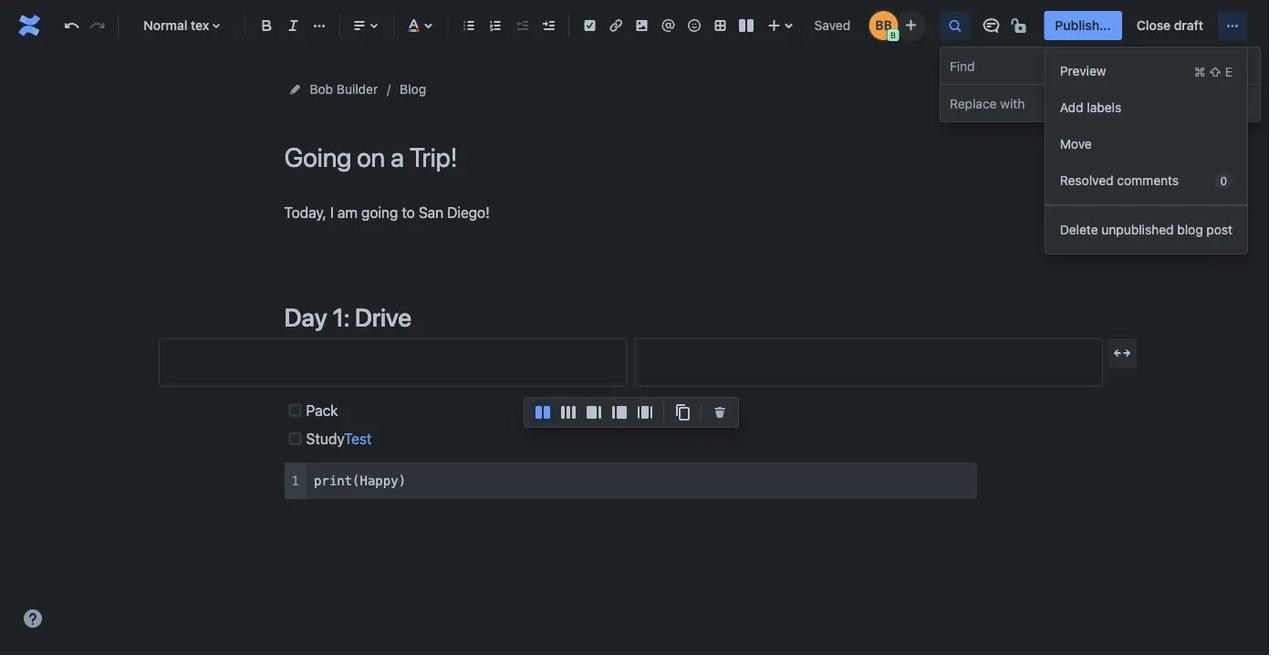 Task type: locate. For each thing, give the bounding box(es) containing it.
draft
[[1174, 18, 1204, 33]]

publish... button
[[1044, 11, 1122, 40]]

layouts image
[[736, 15, 758, 37]]

san
[[419, 204, 444, 221]]

pack
[[306, 402, 338, 419]]

group containing preview
[[1046, 47, 1248, 204]]

Blog post title text field
[[284, 142, 978, 172]]

print(happy)
[[314, 473, 406, 488]]

today, i am going to san diego!
[[284, 204, 490, 221]]

delete
[[1060, 222, 1098, 237]]

menu containing preview
[[1046, 47, 1248, 254]]

add labels
[[1060, 100, 1122, 115]]

drive
[[355, 302, 411, 332]]

diego!
[[447, 204, 490, 221]]

study test
[[306, 430, 372, 448]]

test
[[344, 430, 372, 448]]

confluence image
[[15, 11, 44, 40]]

0
[[1221, 174, 1227, 187]]

add labels button
[[1046, 89, 1248, 126]]

numbered list ⌘⇧7 image
[[485, 15, 507, 37]]

⌘ ⇧ e
[[1195, 64, 1233, 79]]

indent tab image
[[537, 15, 559, 37]]

comment icon image
[[981, 15, 1002, 37]]

remove image
[[709, 402, 731, 423]]

going
[[361, 204, 398, 221]]

normal text
[[144, 18, 214, 33]]

three columns image
[[558, 402, 580, 423]]

⇧
[[1210, 64, 1222, 79]]

move
[[1060, 136, 1092, 151]]

comments
[[1117, 173, 1179, 188]]

menu
[[1046, 47, 1248, 254]]

close image
[[1231, 55, 1253, 77]]

today,
[[284, 204, 327, 221]]

study
[[306, 430, 344, 448]]

builder
[[337, 82, 378, 97]]

⌘
[[1195, 64, 1206, 79]]

invite to edit image
[[900, 14, 922, 36]]

move button
[[1046, 126, 1248, 162]]

find and replace image
[[944, 15, 966, 37]]

preview
[[1060, 63, 1107, 78]]

go full width image
[[1112, 342, 1133, 364]]

left sidebar image
[[609, 402, 631, 423]]

Find field
[[945, 49, 1140, 82]]

group
[[1046, 47, 1248, 204]]

blog
[[400, 82, 426, 97]]

italic ⌘i image
[[283, 15, 304, 37]]

bullet list ⌘⇧8 image
[[458, 15, 480, 37]]

confluence image
[[15, 11, 44, 40]]

make page full-width image
[[951, 78, 972, 100]]

unpublished
[[1102, 222, 1174, 237]]

Main content area, start typing to enter text. text field
[[159, 200, 1103, 499]]

blog
[[1178, 222, 1203, 237]]

resolved comments
[[1060, 173, 1179, 188]]

bold ⌘b image
[[256, 15, 278, 37]]

editor toolbar toolbar
[[525, 398, 738, 447]]

help image
[[22, 608, 44, 630]]



Task type: vqa. For each thing, say whether or not it's contained in the screenshot.
led
no



Task type: describe. For each thing, give the bounding box(es) containing it.
bob
[[310, 82, 333, 97]]

add image, video, or file image
[[631, 15, 653, 37]]

link image
[[605, 15, 627, 37]]

post
[[1207, 222, 1233, 237]]

right sidebar image
[[583, 402, 605, 423]]

copy image
[[672, 402, 694, 423]]

add
[[1060, 100, 1084, 115]]

delete unpublished blog post
[[1060, 222, 1233, 237]]

labels
[[1087, 100, 1122, 115]]

action item image
[[579, 15, 601, 37]]

bob builder image
[[869, 11, 898, 40]]

close
[[1137, 18, 1171, 33]]

1:
[[332, 302, 350, 332]]

i
[[330, 204, 334, 221]]

mention image
[[657, 15, 679, 37]]

close draft button
[[1126, 11, 1215, 40]]

day 1: drive
[[284, 302, 411, 332]]

blog link
[[400, 78, 426, 100]]

day
[[284, 302, 327, 332]]

close draft
[[1137, 18, 1204, 33]]

three columns with sidebars image
[[634, 402, 656, 423]]

saved
[[815, 18, 851, 33]]

more formatting image
[[309, 15, 330, 37]]

test link
[[344, 430, 372, 448]]

resolved
[[1060, 173, 1114, 188]]

outdent ⇧tab image
[[511, 15, 533, 37]]

e
[[1225, 64, 1233, 79]]

delete unpublished blog post button
[[1046, 212, 1248, 248]]

move this blog image
[[288, 82, 303, 97]]

redo ⌘⇧z image
[[87, 15, 108, 37]]

normal text button
[[126, 5, 238, 46]]

undo ⌘z image
[[60, 15, 82, 37]]

bob builder link
[[310, 78, 378, 100]]

two columns image
[[532, 402, 554, 423]]

am
[[338, 204, 358, 221]]

no restrictions image
[[1010, 15, 1032, 37]]

Replace with field
[[945, 87, 1092, 120]]

publish...
[[1055, 18, 1111, 33]]

normal
[[144, 18, 187, 33]]

table image
[[710, 15, 731, 37]]

more image
[[1222, 15, 1244, 37]]

align left image
[[349, 15, 371, 37]]

text
[[191, 18, 214, 33]]

emoji image
[[683, 15, 705, 37]]

to
[[402, 204, 415, 221]]

bob builder
[[310, 82, 378, 97]]



